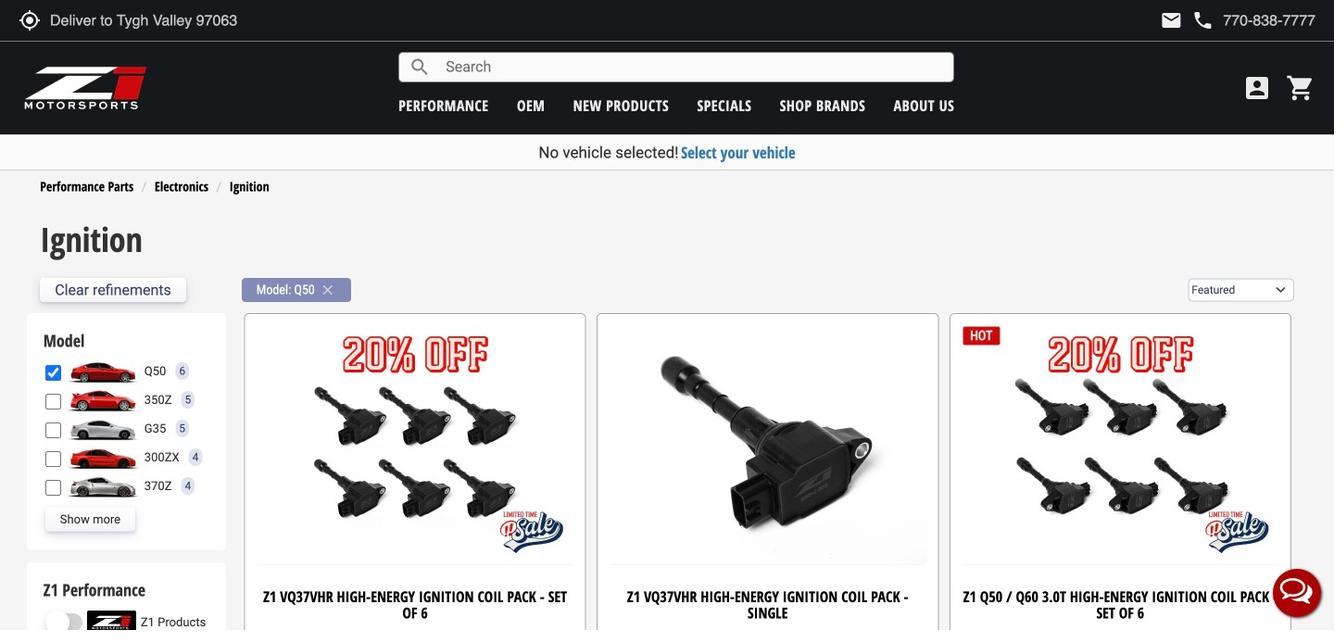 Task type: describe. For each thing, give the bounding box(es) containing it.
nissan 370z z34 2009 2010 2011 2012 2013 2014 2015 2016 2017 2018 2019 3.7l vq37vhr vhr nismo z1 motorsports image
[[66, 474, 140, 498]]

Search search field
[[431, 53, 954, 81]]

infiniti q50 sedan hybrid v37 2014 2015 2016 2017 2018 2019 2020 vq37vhr 2.0t 3.0t 3.7l red sport redsport vr30ddtt z1 motorsports image
[[66, 359, 140, 383]]

nissan 300zx z32 1990 1991 1992 1993 1994 1995 1996 vg30dett vg30de twin turbo non turbo z1 motorsports image
[[66, 445, 140, 469]]



Task type: vqa. For each thing, say whether or not it's contained in the screenshot.
"Infiniti G35 Coupe Sedan V35 V36 Skyline 2003 2004 2005 2006 2007 2008 3.5L Vq35De Revup Rev Up Vq35Hr Z1 Motorsports" "image"
yes



Task type: locate. For each thing, give the bounding box(es) containing it.
infiniti g35 coupe sedan v35 v36 skyline 2003 2004 2005 2006 2007 2008 3.5l vq35de revup rev up vq35hr z1 motorsports image
[[66, 417, 140, 441]]

nissan 350z z33 2003 2004 2005 2006 2007 2008 2009 vq35de 3.5l revup rev up vq35hr nismo z1 motorsports image
[[66, 388, 140, 412]]

None checkbox
[[45, 365, 61, 381], [45, 451, 61, 467], [45, 365, 61, 381], [45, 451, 61, 467]]

None checkbox
[[45, 394, 61, 410], [45, 423, 61, 438], [45, 480, 61, 496], [45, 394, 61, 410], [45, 423, 61, 438], [45, 480, 61, 496]]

z1 motorsports logo image
[[23, 65, 148, 111]]



